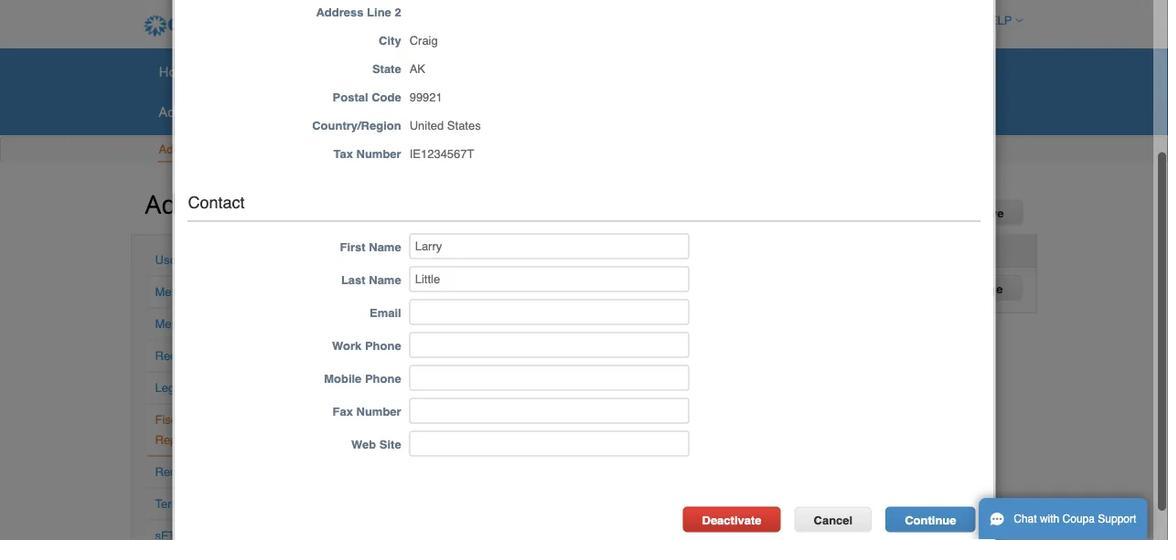 Task type: describe. For each thing, give the bounding box(es) containing it.
united states
[[401, 277, 473, 291]]

phone for mobile phone
[[365, 373, 401, 386]]

remit-
[[155, 466, 190, 479]]

admin link
[[158, 139, 193, 162]]

coupa
[[1063, 513, 1095, 526]]

work phone
[[332, 340, 401, 353]]

contact
[[188, 194, 245, 212]]

with
[[1040, 513, 1060, 526]]

fax number
[[333, 406, 401, 419]]

users link
[[155, 253, 186, 267]]

of
[[191, 498, 201, 511]]

setup
[[221, 381, 252, 395]]

contact dialog
[[0, 0, 1168, 541]]

service/time sheets
[[366, 62, 494, 81]]

country/region for country/region united states
[[312, 119, 401, 133]]

support
[[1098, 513, 1137, 526]]

phone for work phone
[[365, 340, 401, 353]]

requests to join link
[[155, 349, 244, 363]]

requests for connection requests
[[389, 143, 439, 156]]

chat with coupa support button
[[979, 499, 1148, 541]]

manage
[[959, 282, 1003, 296]]

web
[[351, 439, 376, 452]]

manage link
[[940, 275, 1022, 301]]

fax
[[333, 406, 353, 419]]

1 vertical spatial united
[[401, 277, 436, 291]]

to
[[190, 466, 203, 479]]

requests to join
[[155, 349, 244, 363]]

craig
[[410, 34, 438, 48]]

remit-to
[[155, 466, 203, 479]]

state ak
[[372, 63, 425, 76]]

country/region united states
[[312, 119, 481, 133]]

add
[[855, 207, 878, 220]]

chat
[[1014, 513, 1037, 526]]

first
[[340, 241, 366, 255]]

connection requests link
[[325, 139, 440, 162]]

join
[[222, 349, 244, 363]]

legal entity setup
[[155, 381, 252, 395]]

mobile
[[324, 373, 362, 386]]

last
[[341, 274, 366, 288]]

legal entity setup link
[[155, 381, 252, 395]]

line
[[367, 6, 391, 20]]

web site
[[351, 439, 401, 452]]

merge requests
[[155, 285, 242, 299]]

number for fax
[[356, 406, 401, 419]]

fiscal for add
[[882, 207, 915, 220]]

cancel
[[814, 514, 853, 528]]

city
[[379, 34, 401, 48]]

states inside 'contact' dialog
[[447, 119, 481, 133]]

First Name text field
[[410, 234, 690, 260]]

use
[[204, 498, 225, 511]]

Email text field
[[410, 300, 690, 326]]

1 vertical spatial states
[[439, 277, 473, 291]]

chat with coupa support
[[1014, 513, 1137, 526]]

terms of use link
[[155, 498, 225, 511]]

add-ons
[[159, 102, 212, 121]]

fiscal representatives
[[155, 414, 241, 447]]

add-ons link
[[147, 98, 224, 125]]

name for last name
[[369, 274, 401, 288]]

to
[[209, 349, 219, 363]]

deactivate link
[[683, 508, 781, 533]]

terms of use
[[155, 498, 225, 511]]

city craig
[[379, 34, 438, 48]]

postal
[[333, 91, 368, 105]]

associated tax registrations
[[660, 244, 825, 258]]

representatives inside admin fiscal representatives
[[276, 196, 400, 219]]

ie1234567t inside 'contact' dialog
[[410, 148, 474, 162]]

first name
[[340, 241, 401, 255]]

registrations
[[749, 244, 825, 258]]

service/time
[[366, 62, 448, 81]]



Task type: locate. For each thing, give the bounding box(es) containing it.
tax left id
[[546, 244, 566, 258]]

admin for admin fiscal representatives
[[145, 186, 223, 221]]

coupa supplier portal image
[[131, 3, 367, 48]]

associated
[[660, 244, 723, 258]]

requests up suggestions
[[192, 285, 242, 299]]

0 horizontal spatial fiscal
[[155, 414, 186, 427]]

ie1234567t down country/region united states
[[410, 148, 474, 162]]

1 horizontal spatial tax
[[546, 244, 566, 258]]

postal code 99921
[[333, 91, 443, 105]]

1 vertical spatial admin
[[145, 186, 223, 221]]

1 vertical spatial representatives
[[155, 434, 241, 447]]

name
[[369, 241, 401, 255], [311, 244, 343, 258], [369, 274, 401, 288]]

last name
[[341, 274, 401, 288]]

ak
[[410, 63, 425, 76]]

country/region inside 'contact' dialog
[[312, 119, 401, 133]]

name up the 'example'
[[311, 244, 343, 258]]

phone up fax number
[[365, 373, 401, 386]]

state
[[372, 63, 401, 76]]

tax number ie1234567t
[[333, 148, 474, 162]]

1 vertical spatial requests
[[192, 285, 242, 299]]

1 vertical spatial ie1234567t
[[546, 277, 611, 291]]

0 vertical spatial ie1234567t
[[410, 148, 474, 162]]

connection requests
[[326, 143, 439, 156]]

1 number from the top
[[356, 148, 401, 162]]

99921
[[410, 91, 443, 105]]

1 vertical spatial country/region
[[402, 244, 491, 258]]

merge suggestions link
[[155, 317, 258, 331]]

2 horizontal spatial tax
[[726, 244, 746, 258]]

requests down country/region united states
[[389, 143, 439, 156]]

1 vertical spatial number
[[356, 406, 401, 419]]

requests
[[389, 143, 439, 156], [192, 285, 242, 299], [155, 349, 205, 363]]

0 vertical spatial number
[[356, 148, 401, 162]]

id
[[569, 244, 581, 258]]

1 horizontal spatial ie1234567t
[[546, 277, 611, 291]]

admin fiscal representatives
[[145, 186, 400, 221]]

united down the 99921
[[410, 119, 444, 133]]

0 vertical spatial admin
[[159, 143, 192, 156]]

merge for merge requests
[[155, 285, 189, 299]]

country/region
[[312, 119, 401, 133], [402, 244, 491, 258]]

0 horizontal spatial ie1234567t
[[410, 148, 474, 162]]

number for tax
[[356, 148, 401, 162]]

sheets
[[451, 62, 494, 81]]

code
[[372, 91, 401, 105]]

0 vertical spatial merge
[[155, 285, 189, 299]]

united
[[410, 119, 444, 133], [401, 277, 436, 291]]

suggestions
[[192, 317, 258, 331]]

name right 'last'
[[369, 274, 401, 288]]

add fiscal representative link
[[836, 200, 1023, 226]]

representatives
[[276, 196, 400, 219], [155, 434, 241, 447]]

0 vertical spatial states
[[447, 119, 481, 133]]

2 number from the top
[[356, 406, 401, 419]]

tax down the postal
[[333, 148, 353, 162]]

1 vertical spatial merge
[[155, 317, 189, 331]]

tax for tax number ie1234567t
[[333, 148, 353, 162]]

home link
[[147, 58, 210, 85]]

cancel button
[[795, 508, 872, 533]]

fiscal inside admin fiscal representatives
[[230, 196, 272, 219]]

merge down users link
[[155, 285, 189, 299]]

2 phone from the top
[[365, 373, 401, 386]]

name for first name
[[369, 241, 401, 255]]

states right last name
[[439, 277, 473, 291]]

merge down merge requests "link"
[[155, 317, 189, 331]]

remit-to link
[[155, 466, 203, 479]]

1 phone from the top
[[365, 340, 401, 353]]

1 horizontal spatial country/region
[[402, 244, 491, 258]]

country/region for country/region
[[402, 244, 491, 258]]

users
[[155, 253, 186, 267]]

admin
[[159, 143, 192, 156], [145, 186, 223, 221]]

tax
[[333, 148, 353, 162], [546, 244, 566, 258], [726, 244, 746, 258]]

fiscal for admin
[[230, 196, 272, 219]]

Fax Number text field
[[410, 399, 690, 424]]

2 merge from the top
[[155, 317, 189, 331]]

terms
[[155, 498, 187, 511]]

0 horizontal spatial country/region
[[312, 119, 401, 133]]

merge
[[155, 285, 189, 299], [155, 317, 189, 331]]

0 vertical spatial requests
[[389, 143, 439, 156]]

deactivate
[[702, 515, 762, 528]]

0 vertical spatial representatives
[[276, 196, 400, 219]]

2 vertical spatial requests
[[155, 349, 205, 363]]

service/time sheets link
[[354, 58, 506, 85]]

fiscal
[[230, 196, 272, 219], [882, 207, 915, 220], [155, 414, 186, 427]]

0 vertical spatial country/region
[[312, 119, 401, 133]]

fiscal inside fiscal representatives
[[155, 414, 186, 427]]

1 horizontal spatial representatives
[[276, 196, 400, 219]]

representatives up to at the bottom of the page
[[155, 434, 241, 447]]

legal
[[155, 381, 184, 395]]

home
[[159, 62, 198, 81]]

continue button
[[886, 508, 976, 533]]

work
[[332, 340, 362, 353]]

tax inside 'contact' dialog
[[333, 148, 353, 162]]

merge suggestions
[[155, 317, 258, 331]]

admin down add-
[[159, 143, 192, 156]]

1 vertical spatial phone
[[365, 373, 401, 386]]

Mobile Phone text field
[[410, 366, 690, 391]]

2 horizontal spatial fiscal
[[882, 207, 915, 220]]

united inside 'contact' dialog
[[410, 119, 444, 133]]

admin down admin link
[[145, 186, 223, 221]]

country/region up connection
[[312, 119, 401, 133]]

0 vertical spatial united
[[410, 119, 444, 133]]

continue
[[905, 514, 956, 528]]

tax right the associated
[[726, 244, 746, 258]]

connection
[[326, 143, 386, 156]]

fiscal representatives link
[[155, 414, 241, 447]]

country/region up united states
[[402, 244, 491, 258]]

1 merge from the top
[[155, 285, 189, 299]]

representative
[[919, 207, 1004, 220]]

entity
[[187, 381, 217, 395]]

mobile phone
[[324, 373, 401, 386]]

address line 2
[[316, 6, 401, 20]]

0 horizontal spatial tax
[[333, 148, 353, 162]]

requests left "to"
[[155, 349, 205, 363]]

0 horizontal spatial representatives
[[155, 434, 241, 447]]

admin for admin
[[159, 143, 192, 156]]

phone
[[365, 340, 401, 353], [365, 373, 401, 386]]

name right first
[[369, 241, 401, 255]]

tax id
[[546, 244, 581, 258]]

1 horizontal spatial fiscal
[[230, 196, 272, 219]]

tax for tax id
[[546, 244, 566, 258]]

number
[[356, 148, 401, 162], [356, 406, 401, 419]]

representatives up first
[[276, 196, 400, 219]]

2
[[395, 6, 401, 20]]

add-
[[159, 102, 189, 121]]

merge for merge suggestions
[[155, 317, 189, 331]]

site
[[379, 439, 401, 452]]

example
[[311, 277, 357, 291]]

ie1234567t
[[410, 148, 474, 162], [546, 277, 611, 291]]

email
[[370, 307, 401, 321]]

address
[[316, 6, 364, 20]]

Work Phone text field
[[410, 333, 690, 359]]

states down sheets
[[447, 119, 481, 133]]

Last Name text field
[[410, 267, 690, 293]]

0 vertical spatial phone
[[365, 340, 401, 353]]

number down country/region united states
[[356, 148, 401, 162]]

number up web site
[[356, 406, 401, 419]]

merge requests link
[[155, 285, 242, 299]]

states
[[447, 119, 481, 133], [439, 277, 473, 291]]

phone down email
[[365, 340, 401, 353]]

requests for merge requests
[[192, 285, 242, 299]]

Web Site text field
[[410, 432, 690, 457]]

ie1234567t down id
[[546, 277, 611, 291]]

add fiscal representative
[[855, 207, 1004, 220]]

united up email
[[401, 277, 436, 291]]

ons
[[189, 102, 212, 121]]



Task type: vqa. For each thing, say whether or not it's contained in the screenshot.
Number
yes



